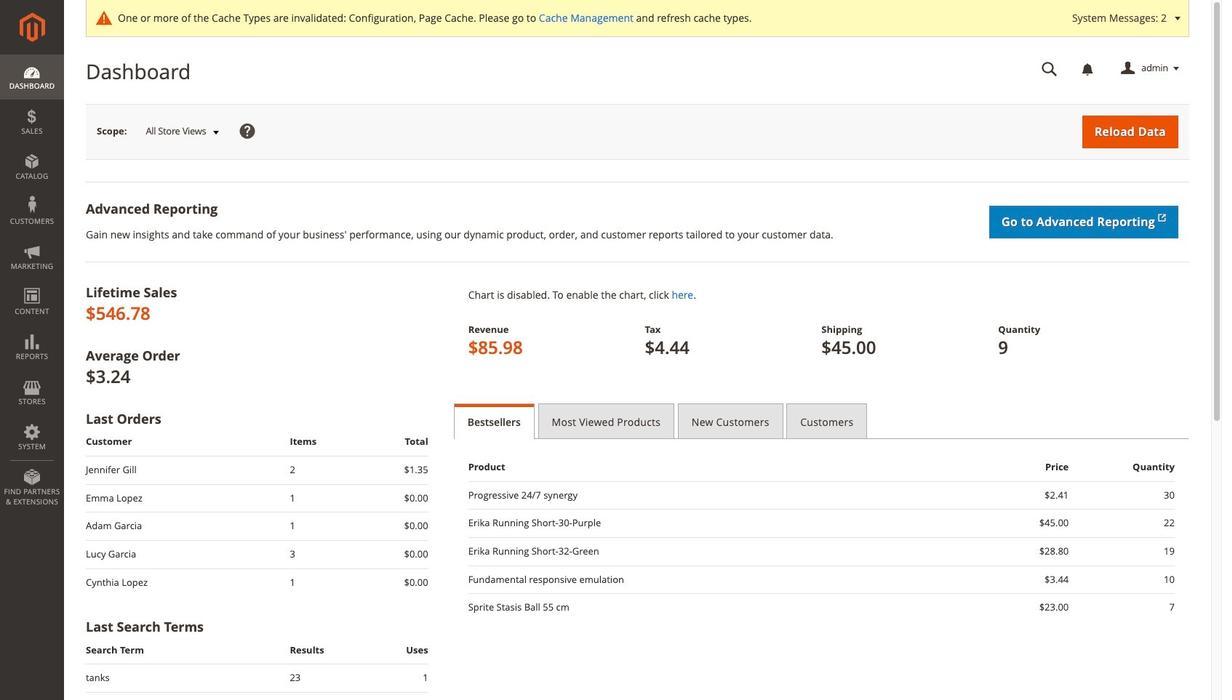 Task type: locate. For each thing, give the bounding box(es) containing it.
None text field
[[1032, 56, 1068, 82]]

tab list
[[454, 404, 1190, 440]]

magento admin panel image
[[19, 12, 45, 42]]

menu bar
[[0, 55, 64, 515]]



Task type: vqa. For each thing, say whether or not it's contained in the screenshot.
from text field
no



